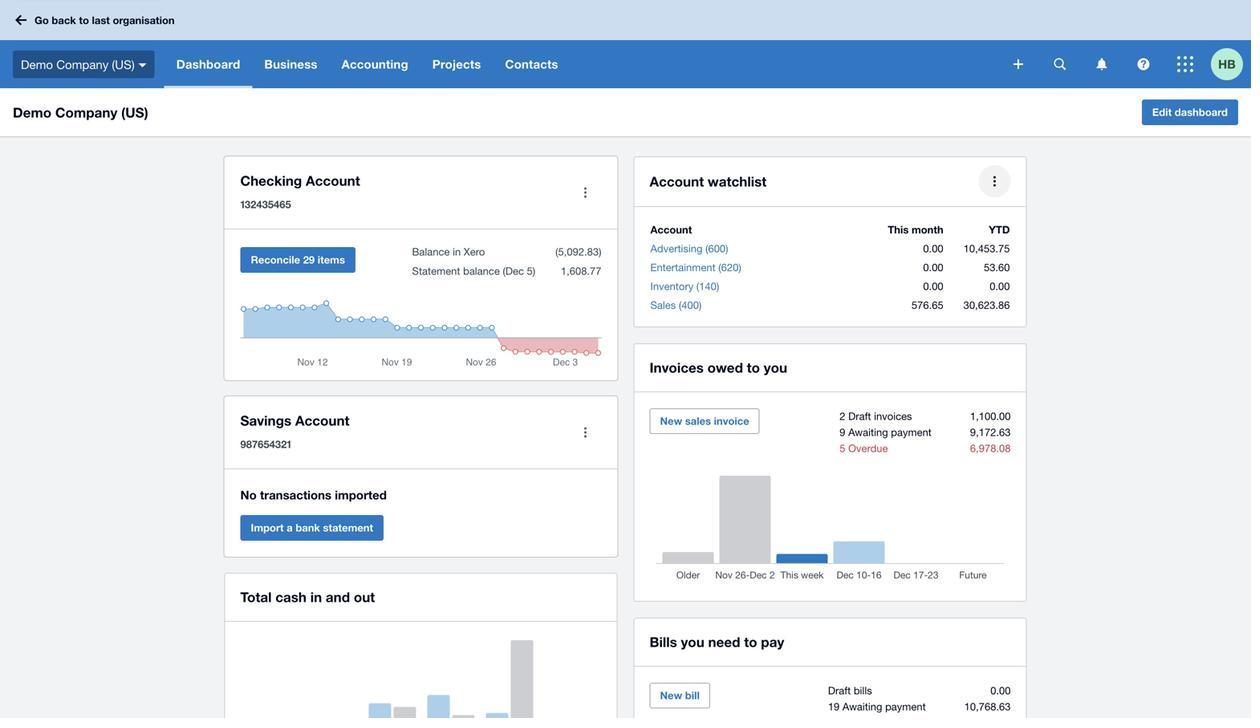 Task type: vqa. For each thing, say whether or not it's contained in the screenshot.


Task type: describe. For each thing, give the bounding box(es) containing it.
new sales invoice button
[[650, 409, 760, 434]]

0.00 for 0.00
[[923, 280, 944, 293]]

advertising (600) link
[[651, 242, 728, 255]]

new sales invoice
[[660, 415, 749, 427]]

demo inside 'popup button'
[[21, 57, 53, 71]]

10,453.75 link
[[964, 242, 1010, 255]]

watchlist overflow menu toggle image
[[979, 165, 1011, 197]]

no
[[240, 488, 257, 502]]

10,768.63 link
[[964, 701, 1011, 713]]

53.60
[[984, 261, 1010, 274]]

account watchlist
[[650, 173, 767, 189]]

checking account
[[240, 173, 360, 189]]

sales
[[685, 415, 711, 427]]

advertising (600)
[[651, 242, 728, 255]]

import a bank statement
[[251, 522, 373, 534]]

watchlist
[[708, 173, 767, 189]]

9
[[840, 426, 846, 439]]

sales (400)
[[651, 299, 702, 311]]

5
[[840, 442, 846, 455]]

inventory (140) link
[[651, 280, 719, 293]]

savings
[[240, 413, 291, 429]]

owed
[[708, 360, 743, 376]]

total cash in and out link
[[240, 586, 375, 608]]

reconcile 29 items
[[251, 254, 345, 266]]

2 draft invoices link
[[840, 410, 912, 423]]

ytd
[[989, 224, 1010, 236]]

576.65
[[912, 299, 944, 311]]

business button
[[252, 40, 330, 88]]

and
[[326, 589, 350, 605]]

1 horizontal spatial in
[[453, 246, 461, 258]]

no transactions imported
[[240, 488, 387, 502]]

account up advertising
[[651, 224, 692, 236]]

projects button
[[420, 40, 493, 88]]

manage menu toggle image
[[569, 177, 602, 209]]

bills you need to pay link
[[650, 631, 784, 653]]

reconcile
[[251, 254, 300, 266]]

hb button
[[1211, 40, 1251, 88]]

back
[[52, 14, 76, 26]]

this month
[[888, 224, 944, 236]]

imported
[[335, 488, 387, 502]]

total cash in and out
[[240, 589, 375, 605]]

overdue
[[848, 442, 888, 455]]

5 overdue
[[840, 442, 888, 455]]

bank
[[296, 522, 320, 534]]

awaiting for draft
[[848, 426, 888, 439]]

19 awaiting payment
[[828, 701, 926, 713]]

9,172.63 link
[[970, 426, 1011, 439]]

inventory
[[651, 280, 694, 293]]

1,608.77
[[558, 265, 602, 277]]

svg image inside demo company (us) 'popup button'
[[139, 63, 147, 67]]

advertising
[[651, 242, 703, 255]]

0.00 for 53.60
[[923, 261, 944, 274]]

5)
[[527, 265, 535, 277]]

company inside 'popup button'
[[56, 57, 109, 71]]

you inside bills you need to pay link
[[681, 634, 704, 650]]

reconcile 29 items button
[[240, 247, 355, 273]]

svg image inside go back to last organisation link
[[15, 15, 26, 25]]

accounting button
[[330, 40, 420, 88]]

need
[[708, 634, 740, 650]]

statement
[[412, 265, 460, 277]]

sales (400) link
[[651, 299, 702, 311]]

0.00 link for 0.00
[[923, 280, 944, 293]]

projects
[[432, 57, 481, 71]]

demo company (us) inside 'popup button'
[[21, 57, 135, 71]]

0 horizontal spatial in
[[310, 589, 322, 605]]

bills you need to pay
[[650, 634, 784, 650]]

new for new sales invoice
[[660, 415, 682, 427]]

import a bank statement link
[[240, 515, 384, 541]]

(400)
[[679, 299, 702, 311]]

9,172.63
[[970, 426, 1011, 439]]

edit dashboard button
[[1142, 100, 1238, 125]]

invoices owed to you
[[650, 360, 787, 376]]

dashboard link
[[164, 40, 252, 88]]

statement
[[323, 522, 373, 534]]

draft bills
[[828, 685, 872, 697]]

total
[[240, 589, 272, 605]]

organisation
[[113, 14, 175, 26]]

dashboard
[[1175, 106, 1228, 118]]

savings account
[[240, 413, 350, 429]]

(140)
[[696, 280, 719, 293]]

0 vertical spatial draft
[[848, 410, 871, 423]]

30,623.86
[[964, 299, 1010, 311]]

19 awaiting payment link
[[828, 701, 926, 713]]

banner containing dashboard
[[0, 0, 1251, 88]]

accounting
[[342, 57, 408, 71]]

to for you
[[747, 360, 760, 376]]

transactions
[[260, 488, 332, 502]]

1 vertical spatial demo company (us)
[[13, 104, 148, 120]]



Task type: locate. For each thing, give the bounding box(es) containing it.
account right savings
[[295, 413, 350, 429]]

(us)
[[112, 57, 135, 71], [121, 104, 148, 120]]

new left the sales
[[660, 415, 682, 427]]

1 vertical spatial awaiting
[[843, 701, 882, 713]]

1 vertical spatial you
[[681, 634, 704, 650]]

invoices owed to you link
[[650, 356, 787, 379]]

edit dashboard
[[1152, 106, 1228, 118]]

draft bills link
[[828, 685, 872, 697]]

balance
[[412, 246, 450, 258]]

invoices
[[874, 410, 912, 423]]

(us) down demo company (us) 'popup button' in the left top of the page
[[121, 104, 148, 120]]

inventory (140)
[[651, 280, 719, 293]]

9 awaiting payment link
[[840, 426, 932, 439]]

entertainment
[[651, 261, 716, 274]]

new left bill at right
[[660, 689, 682, 702]]

draft up 19
[[828, 685, 851, 697]]

company
[[56, 57, 109, 71], [55, 104, 117, 120]]

items
[[318, 254, 345, 266]]

to inside bills you need to pay link
[[744, 634, 757, 650]]

0 vertical spatial payment
[[891, 426, 932, 439]]

10,768.63
[[964, 701, 1011, 713]]

2
[[840, 410, 846, 423]]

you
[[764, 360, 787, 376], [681, 634, 704, 650]]

6,978.08
[[970, 442, 1011, 455]]

0 vertical spatial you
[[764, 360, 787, 376]]

out
[[354, 589, 375, 605]]

entertainment (620)
[[651, 261, 741, 274]]

you inside invoices owed to you link
[[764, 360, 787, 376]]

to right owed
[[747, 360, 760, 376]]

1 vertical spatial (us)
[[121, 104, 148, 120]]

manage menu toggle image
[[569, 417, 602, 449]]

demo
[[21, 57, 53, 71], [13, 104, 51, 120]]

(dec
[[503, 265, 524, 277]]

0 vertical spatial to
[[79, 14, 89, 26]]

0 vertical spatial demo
[[21, 57, 53, 71]]

1,100.00 link
[[970, 410, 1011, 423]]

go
[[35, 14, 49, 26]]

(us) down go back to last organisation at the left top of page
[[112, 57, 135, 71]]

svg image
[[15, 15, 26, 25], [1177, 56, 1193, 72], [1054, 58, 1066, 70], [1138, 58, 1150, 70], [1014, 59, 1023, 69]]

1 horizontal spatial svg image
[[1097, 58, 1107, 70]]

0.00 link for 53.60
[[923, 261, 944, 274]]

demo company (us) button
[[0, 40, 164, 88]]

new for new bill
[[660, 689, 682, 702]]

2 new from the top
[[660, 689, 682, 702]]

svg image
[[1097, 58, 1107, 70], [139, 63, 147, 67]]

awaiting for bills
[[843, 701, 882, 713]]

awaiting down bills on the right
[[843, 701, 882, 713]]

1,100.00
[[970, 410, 1011, 423]]

(us) inside 'popup button'
[[112, 57, 135, 71]]

hb
[[1218, 57, 1236, 71]]

last
[[92, 14, 110, 26]]

0 vertical spatial (us)
[[112, 57, 135, 71]]

new bill button
[[650, 683, 710, 709]]

to left pay
[[744, 634, 757, 650]]

demo down go
[[21, 57, 53, 71]]

5 overdue link
[[840, 442, 888, 455]]

this
[[888, 224, 909, 236]]

account left watchlist
[[650, 173, 704, 189]]

in
[[453, 246, 461, 258], [310, 589, 322, 605]]

draft right 2
[[848, 410, 871, 423]]

business
[[264, 57, 318, 71]]

10,453.75
[[964, 242, 1010, 255]]

banner
[[0, 0, 1251, 88]]

new bill
[[660, 689, 700, 702]]

0 vertical spatial new
[[660, 415, 682, 427]]

bills
[[854, 685, 872, 697]]

payment for 9 awaiting payment
[[891, 426, 932, 439]]

to inside go back to last organisation link
[[79, 14, 89, 26]]

2 vertical spatial to
[[744, 634, 757, 650]]

1 vertical spatial payment
[[885, 701, 926, 713]]

account
[[306, 173, 360, 189], [650, 173, 704, 189], [651, 224, 692, 236], [295, 413, 350, 429]]

53.60 link
[[984, 261, 1010, 274]]

1 vertical spatial draft
[[828, 685, 851, 697]]

invoices
[[650, 360, 704, 376]]

29
[[303, 254, 315, 266]]

0 horizontal spatial svg image
[[139, 63, 147, 67]]

you right owed
[[764, 360, 787, 376]]

0 horizontal spatial you
[[681, 634, 704, 650]]

0.00
[[923, 242, 944, 255], [923, 261, 944, 274], [923, 280, 944, 293], [990, 280, 1010, 293], [991, 685, 1011, 697]]

xero
[[464, 246, 485, 258]]

6,978.08 link
[[970, 442, 1011, 455]]

in left xero
[[453, 246, 461, 258]]

account right checking
[[306, 173, 360, 189]]

payment
[[891, 426, 932, 439], [885, 701, 926, 713]]

987654321
[[240, 438, 291, 451]]

go back to last organisation
[[35, 14, 175, 26]]

bills
[[650, 634, 677, 650]]

30,623.86 link
[[964, 299, 1010, 311]]

to inside invoices owed to you link
[[747, 360, 760, 376]]

dashboard
[[176, 57, 240, 71]]

cash
[[275, 589, 307, 605]]

sales
[[651, 299, 676, 311]]

9 awaiting payment
[[840, 426, 932, 439]]

2 draft invoices
[[840, 410, 912, 423]]

edit
[[1152, 106, 1172, 118]]

to for last
[[79, 14, 89, 26]]

0 vertical spatial demo company (us)
[[21, 57, 135, 71]]

1 horizontal spatial you
[[764, 360, 787, 376]]

0 vertical spatial awaiting
[[848, 426, 888, 439]]

awaiting up overdue
[[848, 426, 888, 439]]

(620)
[[719, 261, 741, 274]]

0.00 link
[[923, 242, 944, 255], [923, 261, 944, 274], [923, 280, 944, 293], [990, 280, 1010, 293], [991, 685, 1011, 697]]

0 vertical spatial company
[[56, 57, 109, 71]]

1 vertical spatial demo
[[13, 104, 51, 120]]

(5,092.83)
[[556, 246, 602, 258]]

company down demo company (us) 'popup button' in the left top of the page
[[55, 104, 117, 120]]

company down go back to last organisation link on the top of the page
[[56, 57, 109, 71]]

576.65 link
[[912, 299, 944, 311]]

you right bills
[[681, 634, 704, 650]]

new
[[660, 415, 682, 427], [660, 689, 682, 702]]

1 new from the top
[[660, 415, 682, 427]]

1 vertical spatial in
[[310, 589, 322, 605]]

0.00 link for 10,453.75
[[923, 242, 944, 255]]

1 vertical spatial new
[[660, 689, 682, 702]]

entertainment (620) link
[[651, 261, 741, 274]]

month
[[912, 224, 944, 236]]

to left last
[[79, 14, 89, 26]]

payment for 19 awaiting payment
[[885, 701, 926, 713]]

0.00 for 10,453.75
[[923, 242, 944, 255]]

(600)
[[706, 242, 728, 255]]

demo company (us) down demo company (us) 'popup button' in the left top of the page
[[13, 104, 148, 120]]

in left and
[[310, 589, 322, 605]]

1 vertical spatial to
[[747, 360, 760, 376]]

statement balance (dec 5)
[[412, 265, 535, 277]]

0 vertical spatial in
[[453, 246, 461, 258]]

1 vertical spatial company
[[55, 104, 117, 120]]

bill
[[685, 689, 700, 702]]

demo company (us) down back
[[21, 57, 135, 71]]

demo down demo company (us) 'popup button' in the left top of the page
[[13, 104, 51, 120]]



